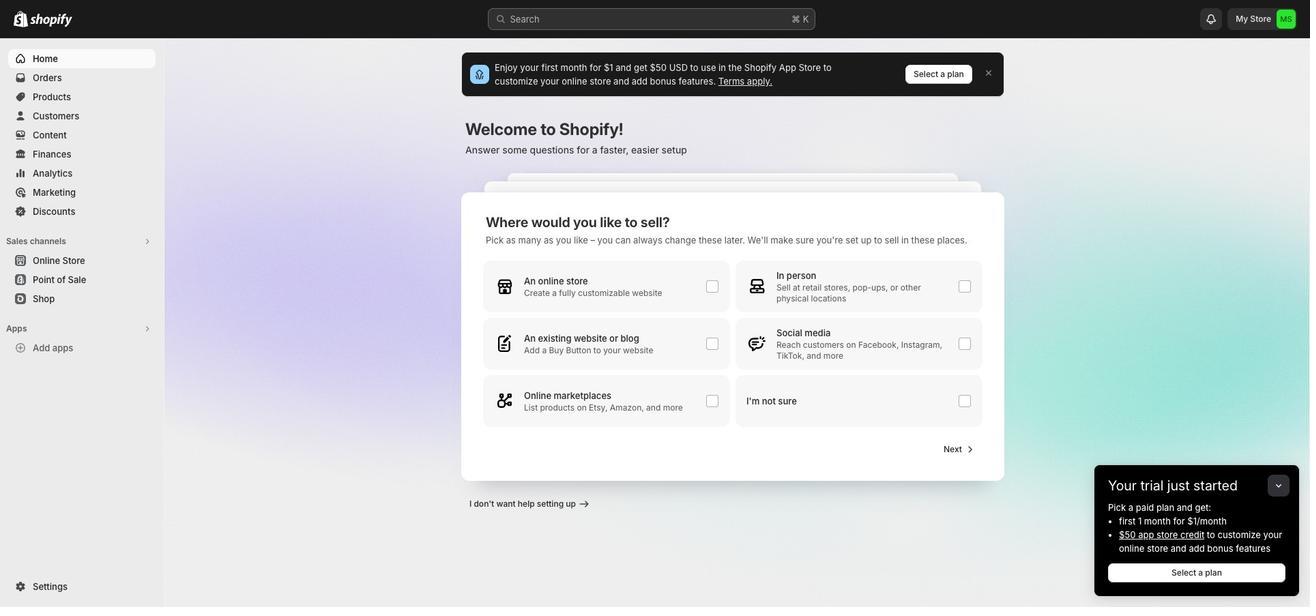 Task type: describe. For each thing, give the bounding box(es) containing it.
my store image
[[1277, 10, 1296, 29]]



Task type: vqa. For each thing, say whether or not it's contained in the screenshot.
Shopify icon
yes



Task type: locate. For each thing, give the bounding box(es) containing it.
0 horizontal spatial shopify image
[[14, 11, 28, 27]]

1 horizontal spatial shopify image
[[30, 14, 72, 27]]

shopify image
[[14, 11, 28, 27], [30, 14, 72, 27]]



